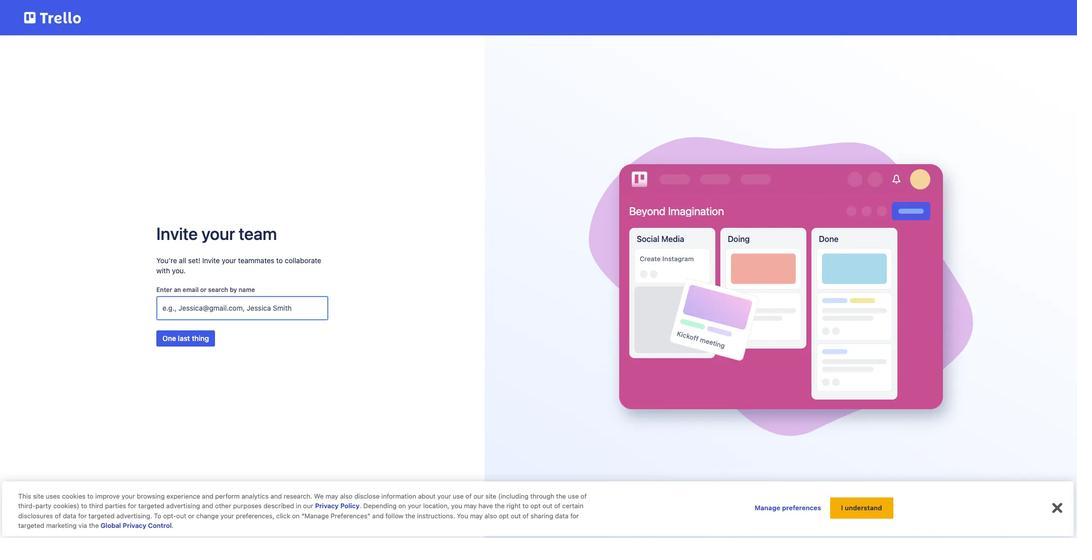Task type: vqa. For each thing, say whether or not it's contained in the screenshot.
PRIVACY POLICY on the bottom of page
yes



Task type: locate. For each thing, give the bounding box(es) containing it.
beyond imagination
[[629, 205, 724, 218]]

may up privacy policy link
[[326, 493, 338, 501]]

1 horizontal spatial data
[[555, 513, 569, 521]]

your up you're all set! invite your teammates to collaborate with you.
[[202, 223, 235, 244]]

data
[[63, 513, 76, 521], [555, 513, 569, 521]]

privacy
[[315, 503, 339, 511], [123, 523, 146, 531]]

beyond
[[629, 205, 666, 218]]

2 horizontal spatial targeted
[[138, 503, 164, 511]]

invite your team
[[156, 223, 277, 244]]

location,
[[423, 503, 450, 511]]

thing
[[192, 334, 209, 343]]

1 horizontal spatial opt
[[531, 503, 541, 511]]

0 horizontal spatial or
[[188, 513, 194, 521]]

1 horizontal spatial for
[[128, 503, 137, 511]]

1 vertical spatial or
[[188, 513, 194, 521]]

to right teammates
[[276, 256, 283, 265]]

the up certain
[[556, 493, 566, 501]]

global privacy control .
[[101, 523, 174, 531]]

0 horizontal spatial for
[[78, 513, 87, 521]]

1 vertical spatial opt
[[499, 513, 509, 521]]

skip
[[448, 519, 463, 528]]

targeted down 'browsing'
[[138, 503, 164, 511]]

party
[[35, 503, 51, 511]]

for down certain
[[571, 513, 579, 521]]

out down right
[[511, 513, 521, 521]]

of up "marketing"
[[55, 513, 61, 521]]

1 vertical spatial on
[[292, 513, 300, 521]]

data down certain
[[555, 513, 569, 521]]

0 vertical spatial opt
[[531, 503, 541, 511]]

policy
[[340, 503, 360, 511]]

other
[[215, 503, 231, 511]]

targeted
[[138, 503, 164, 511], [89, 513, 115, 521], [18, 523, 44, 531]]

0 horizontal spatial out
[[176, 513, 186, 521]]

teammates
[[238, 256, 274, 265]]

analytics
[[242, 493, 269, 501]]

site
[[33, 493, 44, 501], [486, 493, 497, 501]]

back
[[34, 518, 51, 527]]

the
[[556, 493, 566, 501], [495, 503, 505, 511], [405, 513, 415, 521], [89, 523, 99, 531]]

via
[[78, 523, 87, 531]]

the inside this site uses cookies to improve your browsing experience and perform analytics and research. we may also disclose information about your use of our site (including through the use of third-party cookies) to third parties for targeted advertising and other purposes described in our
[[556, 493, 566, 501]]

cookies
[[62, 493, 86, 501]]

your left teammates
[[222, 256, 236, 265]]

0 vertical spatial also
[[340, 493, 353, 501]]

on
[[399, 503, 406, 511], [292, 513, 300, 521]]

or
[[200, 286, 207, 294], [188, 513, 194, 521]]

kickoff meeting
[[676, 330, 726, 350]]

1 horizontal spatial use
[[568, 493, 579, 501]]

out down advertising
[[176, 513, 186, 521]]

your up parties
[[122, 493, 135, 501]]

on down 'in'
[[292, 513, 300, 521]]

0 horizontal spatial our
[[303, 503, 313, 511]]

0 horizontal spatial site
[[33, 493, 44, 501]]

through
[[530, 493, 555, 501]]

for up via
[[78, 513, 87, 521]]

research.
[[284, 493, 312, 501]]

marketing
[[46, 523, 77, 531]]

invite right set!
[[202, 256, 220, 265]]

may
[[326, 493, 338, 501], [464, 503, 477, 511], [470, 513, 483, 521]]

on down the information
[[399, 503, 406, 511]]

to right right
[[523, 503, 529, 511]]

opt down right
[[499, 513, 509, 521]]

create
[[640, 255, 661, 263]]

1 horizontal spatial or
[[200, 286, 207, 294]]

. down opt-
[[172, 523, 174, 531]]

out down the through
[[543, 503, 553, 511]]

also down have
[[485, 513, 497, 521]]

data down cookies)
[[63, 513, 76, 521]]

0 vertical spatial targeted
[[138, 503, 164, 511]]

1 horizontal spatial .
[[360, 503, 362, 511]]

out
[[543, 503, 553, 511], [176, 513, 186, 521], [511, 513, 521, 521]]

of up certain
[[581, 493, 587, 501]]

targeted down "third"
[[89, 513, 115, 521]]

third-
[[18, 503, 35, 511]]

0 horizontal spatial on
[[292, 513, 300, 521]]

may up you
[[464, 503, 477, 511]]

also inside . depending on your location, you may have the right to opt out of certain disclosures of data for targeted advertising. to opt-out or change your preferences, click on "manage preferences" and follow the instructions. you may also opt out of sharing data for targeted marketing via the
[[485, 513, 497, 521]]

your down the about
[[408, 503, 422, 511]]

2 vertical spatial targeted
[[18, 523, 44, 531]]

media
[[662, 235, 685, 244]]

team
[[239, 223, 277, 244]]

0 horizontal spatial data
[[63, 513, 76, 521]]

0 vertical spatial invite
[[156, 223, 198, 244]]

invite up all
[[156, 223, 198, 244]]

1 horizontal spatial our
[[474, 493, 484, 501]]

0 vertical spatial may
[[326, 493, 338, 501]]

. inside . depending on your location, you may have the right to opt out of certain disclosures of data for targeted advertising. to opt-out or change your preferences, click on "manage preferences" and follow the instructions. you may also opt out of sharing data for targeted marketing via the
[[360, 503, 362, 511]]

your
[[202, 223, 235, 244], [222, 256, 236, 265], [122, 493, 135, 501], [438, 493, 451, 501], [408, 503, 422, 511], [221, 513, 234, 521]]

2 horizontal spatial for
[[571, 513, 579, 521]]

. down disclose
[[360, 503, 362, 511]]

e.g., Jessica@gmail.com, Jessica Smith text field
[[162, 299, 322, 318]]

preferences"
[[331, 513, 371, 521]]

0 horizontal spatial .
[[172, 523, 174, 531]]

or right email
[[200, 286, 207, 294]]

manage preferences button
[[755, 499, 822, 519]]

0 horizontal spatial trello image
[[22, 6, 83, 29]]

1 horizontal spatial privacy
[[315, 503, 339, 511]]

trello image
[[22, 6, 83, 29], [629, 170, 650, 190]]

1 horizontal spatial site
[[486, 493, 497, 501]]

1 vertical spatial invite
[[202, 256, 220, 265]]

0 horizontal spatial privacy
[[123, 523, 146, 531]]

targeted down disclosures
[[18, 523, 44, 531]]

1 horizontal spatial out
[[511, 513, 521, 521]]

1 horizontal spatial also
[[485, 513, 497, 521]]

0 vertical spatial trello image
[[22, 6, 83, 29]]

site up party
[[33, 493, 44, 501]]

0 vertical spatial on
[[399, 503, 406, 511]]

privacy down advertising.
[[123, 523, 146, 531]]

for
[[128, 503, 137, 511], [78, 513, 87, 521], [571, 513, 579, 521]]

or down advertising
[[188, 513, 194, 521]]

1 site from the left
[[33, 493, 44, 501]]

the right follow
[[405, 513, 415, 521]]

also
[[340, 493, 353, 501], [485, 513, 497, 521]]

to inside you're all set! invite your teammates to collaborate with you.
[[276, 256, 283, 265]]

our
[[474, 493, 484, 501], [303, 503, 313, 511]]

0 horizontal spatial targeted
[[18, 523, 44, 531]]

.
[[360, 503, 362, 511], [172, 523, 174, 531]]

change
[[196, 513, 219, 521]]

privacy policy link
[[315, 503, 360, 511]]

third
[[89, 503, 103, 511]]

0 horizontal spatial use
[[453, 493, 464, 501]]

disclose
[[354, 493, 380, 501]]

invite inside you're all set! invite your teammates to collaborate with you.
[[202, 256, 220, 265]]

1 data from the left
[[63, 513, 76, 521]]

and inside . depending on your location, you may have the right to opt out of certain disclosures of data for targeted advertising. to opt-out or change your preferences, click on "manage preferences" and follow the instructions. you may also opt out of sharing data for targeted marketing via the
[[372, 513, 384, 521]]

to
[[276, 256, 283, 265], [87, 493, 94, 501], [81, 503, 87, 511], [523, 503, 529, 511]]

1 use from the left
[[453, 493, 464, 501]]

our right 'in'
[[303, 503, 313, 511]]

0 vertical spatial .
[[360, 503, 362, 511]]

privacy down we
[[315, 503, 339, 511]]

you're
[[156, 256, 177, 265]]

1 horizontal spatial trello image
[[629, 170, 650, 190]]

we
[[314, 493, 324, 501]]

for up advertising.
[[128, 503, 137, 511]]

opt up sharing
[[531, 503, 541, 511]]

skip button
[[448, 519, 463, 529]]

use up certain
[[568, 493, 579, 501]]

also up policy
[[340, 493, 353, 501]]

preferences
[[782, 504, 822, 512]]

of left certain
[[554, 503, 561, 511]]

back button
[[22, 517, 51, 529]]

and
[[202, 493, 213, 501], [271, 493, 282, 501], [202, 503, 213, 511], [372, 513, 384, 521]]

browsing
[[137, 493, 165, 501]]

0 horizontal spatial invite
[[156, 223, 198, 244]]

1 horizontal spatial targeted
[[89, 513, 115, 521]]

understand
[[845, 504, 882, 512]]

targeted inside this site uses cookies to improve your browsing experience and perform analytics and research. we may also disclose information about your use of our site (including through the use of third-party cookies) to third parties for targeted advertising and other purposes described in our
[[138, 503, 164, 511]]

0 vertical spatial or
[[200, 286, 207, 294]]

may down have
[[470, 513, 483, 521]]

site up have
[[486, 493, 497, 501]]

privacy policy
[[315, 503, 360, 511]]

parties
[[105, 503, 126, 511]]

our up have
[[474, 493, 484, 501]]

use up you
[[453, 493, 464, 501]]

1 vertical spatial also
[[485, 513, 497, 521]]

uses
[[46, 493, 60, 501]]

0 horizontal spatial also
[[340, 493, 353, 501]]

of
[[466, 493, 472, 501], [581, 493, 587, 501], [554, 503, 561, 511], [55, 513, 61, 521], [523, 513, 529, 521]]

0 horizontal spatial opt
[[499, 513, 509, 521]]

1 vertical spatial our
[[303, 503, 313, 511]]

1 horizontal spatial invite
[[202, 256, 220, 265]]

invite
[[156, 223, 198, 244], [202, 256, 220, 265]]

global
[[101, 523, 121, 531]]



Task type: describe. For each thing, give the bounding box(es) containing it.
create instagram
[[640, 255, 694, 263]]

you
[[451, 503, 462, 511]]

"manage
[[302, 513, 329, 521]]

one
[[162, 334, 176, 343]]

of up you
[[466, 493, 472, 501]]

i
[[841, 504, 843, 512]]

manage preferences
[[755, 504, 822, 512]]

email
[[183, 286, 199, 294]]

0 vertical spatial privacy
[[315, 503, 339, 511]]

collaborate
[[285, 256, 321, 265]]

described
[[264, 503, 294, 511]]

i understand
[[841, 504, 882, 512]]

the left right
[[495, 503, 505, 511]]

2 horizontal spatial out
[[543, 503, 553, 511]]

you
[[457, 513, 468, 521]]

may inside this site uses cookies to improve your browsing experience and perform analytics and research. we may also disclose information about your use of our site (including through the use of third-party cookies) to third parties for targeted advertising and other purposes described in our
[[326, 493, 338, 501]]

social media
[[637, 235, 685, 244]]

to
[[154, 513, 161, 521]]

have
[[479, 503, 493, 511]]

disclosures
[[18, 513, 53, 521]]

right
[[507, 503, 521, 511]]

1 vertical spatial .
[[172, 523, 174, 531]]

privacy alert dialog
[[2, 482, 1074, 537]]

2 data from the left
[[555, 513, 569, 521]]

2 use from the left
[[568, 493, 579, 501]]

. depending on your location, you may have the right to opt out of certain disclosures of data for targeted advertising. to opt-out or change your preferences, click on "manage preferences" and follow the instructions. you may also opt out of sharing data for targeted marketing via the
[[18, 503, 584, 531]]

advertising.
[[116, 513, 152, 521]]

instagram
[[663, 255, 694, 263]]

to up "third"
[[87, 493, 94, 501]]

by
[[230, 286, 237, 294]]

experience
[[167, 493, 200, 501]]

1 vertical spatial targeted
[[89, 513, 115, 521]]

done
[[819, 235, 839, 244]]

you.
[[172, 266, 186, 275]]

follow
[[386, 513, 404, 521]]

certain
[[562, 503, 584, 511]]

enter
[[156, 286, 172, 294]]

to inside . depending on your location, you may have the right to opt out of certain disclosures of data for targeted advertising. to opt-out or change your preferences, click on "manage preferences" and follow the instructions. you may also opt out of sharing data for targeted marketing via the
[[523, 503, 529, 511]]

your inside you're all set! invite your teammates to collaborate with you.
[[222, 256, 236, 265]]

with
[[156, 266, 170, 275]]

about
[[418, 493, 436, 501]]

set!
[[188, 256, 200, 265]]

click
[[276, 513, 290, 521]]

1 vertical spatial privacy
[[123, 523, 146, 531]]

information
[[382, 493, 416, 501]]

purposes
[[233, 503, 262, 511]]

an
[[174, 286, 181, 294]]

for inside this site uses cookies to improve your browsing experience and perform analytics and research. we may also disclose information about your use of our site (including through the use of third-party cookies) to third parties for targeted advertising and other purposes described in our
[[128, 503, 137, 511]]

this site uses cookies to improve your browsing experience and perform analytics and research. we may also disclose information about your use of our site (including through the use of third-party cookies) to third parties for targeted advertising and other purposes described in our
[[18, 493, 587, 511]]

this
[[18, 493, 31, 501]]

depending
[[363, 503, 397, 511]]

the right via
[[89, 523, 99, 531]]

imagination
[[668, 205, 724, 218]]

also inside this site uses cookies to improve your browsing experience and perform analytics and research. we may also disclose information about your use of our site (including through the use of third-party cookies) to third parties for targeted advertising and other purposes described in our
[[340, 493, 353, 501]]

in
[[296, 503, 301, 511]]

search
[[208, 286, 228, 294]]

improve
[[95, 493, 120, 501]]

preferences,
[[236, 513, 274, 521]]

2 vertical spatial may
[[470, 513, 483, 521]]

your down other
[[221, 513, 234, 521]]

all
[[179, 256, 186, 265]]

global privacy control link
[[101, 523, 172, 531]]

social
[[637, 235, 660, 244]]

one last thing
[[162, 334, 209, 343]]

control
[[148, 523, 172, 531]]

sharing
[[531, 513, 553, 521]]

(including
[[498, 493, 529, 501]]

2 site from the left
[[486, 493, 497, 501]]

of left sharing
[[523, 513, 529, 521]]

0 vertical spatial our
[[474, 493, 484, 501]]

perform
[[215, 493, 240, 501]]

opt-
[[163, 513, 176, 521]]

name
[[239, 286, 255, 294]]

cookies)
[[53, 503, 79, 511]]

enter an email or search by name
[[156, 286, 255, 294]]

i understand button
[[830, 498, 893, 519]]

or inside . depending on your location, you may have the right to opt out of certain disclosures of data for targeted advertising. to opt-out or change your preferences, click on "manage preferences" and follow the instructions. you may also opt out of sharing data for targeted marketing via the
[[188, 513, 194, 521]]

instructions.
[[417, 513, 455, 521]]

your up location,
[[438, 493, 451, 501]]

manage
[[755, 504, 781, 512]]

advertising
[[166, 503, 200, 511]]

1 vertical spatial trello image
[[629, 170, 650, 190]]

kickoff
[[676, 330, 700, 343]]

1 horizontal spatial on
[[399, 503, 406, 511]]

meeting
[[699, 336, 726, 350]]

last
[[178, 334, 190, 343]]

you're all set! invite your teammates to collaborate with you.
[[156, 256, 321, 275]]

doing
[[728, 235, 750, 244]]

one last thing button
[[156, 331, 215, 347]]

1 vertical spatial may
[[464, 503, 477, 511]]

to left "third"
[[81, 503, 87, 511]]



